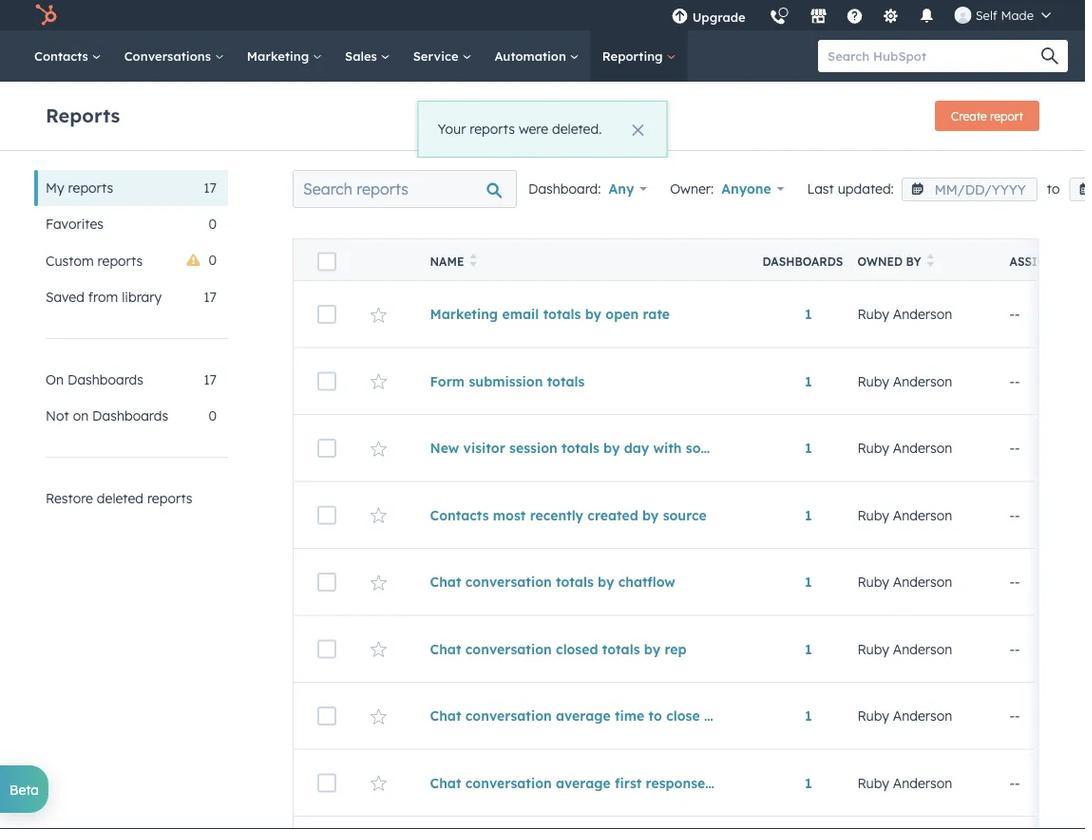 Task type: locate. For each thing, give the bounding box(es) containing it.
5 ruby from the top
[[858, 574, 890, 591]]

contacts for contacts most recently created by source
[[430, 507, 489, 524]]

press to sort. element inside owned by button
[[927, 254, 935, 270]]

reporting
[[602, 48, 667, 64]]

self
[[976, 7, 998, 23]]

6 ruby from the top
[[858, 641, 890, 658]]

8 1 from the top
[[805, 775, 812, 792]]

2 17 from the top
[[204, 289, 217, 306]]

2 1 from the top
[[805, 373, 812, 390]]

1 1 button from the top
[[805, 306, 812, 323]]

17 for on dashboards
[[204, 372, 217, 388]]

0 vertical spatial 0
[[209, 216, 217, 232]]

anderson for chat conversation closed totals by rep
[[893, 641, 953, 658]]

made
[[1001, 7, 1034, 23]]

anderson for chat conversation totals by chatflow
[[893, 574, 953, 591]]

1 vertical spatial source
[[663, 507, 707, 524]]

rep
[[665, 641, 687, 658], [725, 708, 747, 725], [764, 775, 786, 792]]

3 ruby anderson from the top
[[858, 440, 953, 457]]

anderson for contacts most recently created by source
[[893, 507, 953, 524]]

sales
[[345, 48, 381, 64]]

press to sort. element for owned by
[[927, 254, 935, 270]]

close
[[667, 708, 700, 725]]

4 conversation from the top
[[466, 775, 552, 792]]

1 button
[[805, 306, 812, 323], [805, 373, 812, 390], [805, 440, 812, 457], [805, 507, 812, 524], [805, 574, 812, 591], [805, 641, 812, 658], [805, 708, 812, 725], [805, 775, 812, 792]]

ruby anderson for contacts most recently created by source
[[858, 507, 953, 524]]

5 1 button from the top
[[805, 574, 812, 591]]

beta
[[10, 782, 39, 798]]

library
[[122, 289, 162, 306]]

4 -- from the top
[[1010, 507, 1021, 524]]

on
[[46, 372, 64, 388]]

totals down contacts most recently created by source button
[[556, 574, 594, 591]]

average down the closed
[[556, 708, 611, 725]]

ruby for contacts most recently created by source
[[858, 507, 890, 524]]

press to sort. image
[[470, 254, 477, 267], [927, 254, 935, 267]]

1 horizontal spatial contacts
[[430, 507, 489, 524]]

1 horizontal spatial press to sort. element
[[927, 254, 935, 270]]

upgrade image
[[672, 9, 689, 26]]

average left first
[[556, 775, 611, 792]]

ruby anderson for chat conversation average time to close by rep
[[858, 708, 953, 725]]

contacts left most
[[430, 507, 489, 524]]

0 horizontal spatial time
[[615, 708, 645, 725]]

0 vertical spatial average
[[556, 708, 611, 725]]

totals for email
[[543, 306, 581, 323]]

5 ruby anderson from the top
[[858, 574, 953, 591]]

by inside button
[[907, 255, 922, 269]]

1 conversation from the top
[[466, 574, 552, 591]]

8 anderson from the top
[[893, 775, 953, 792]]

marketing email totals by open rate button
[[430, 306, 717, 323]]

3 1 button from the top
[[805, 440, 812, 457]]

2 average from the top
[[556, 775, 611, 792]]

menu containing self made
[[660, 0, 1063, 38]]

by right owned
[[907, 255, 922, 269]]

create
[[952, 109, 988, 123]]

press to sort. element right owned by
[[927, 254, 935, 270]]

Search HubSpot search field
[[819, 40, 1051, 72]]

17
[[204, 180, 217, 196], [204, 289, 217, 306], [204, 372, 217, 388]]

press to sort. image right name at the left of page
[[470, 254, 477, 267]]

ruby for chat conversation closed totals by rep
[[858, 641, 890, 658]]

1 ruby anderson from the top
[[858, 306, 953, 323]]

4 1 from the top
[[805, 507, 812, 524]]

source right with
[[686, 440, 730, 457]]

1 -- from the top
[[1010, 306, 1021, 323]]

press to sort. element right name at the left of page
[[470, 254, 477, 270]]

sales link
[[334, 30, 402, 82]]

ruby for new visitor session totals by day with source breakdown
[[858, 440, 890, 457]]

5 -- from the top
[[1010, 574, 1021, 591]]

-
[[1010, 306, 1015, 323], [1015, 306, 1021, 323], [1010, 373, 1015, 390], [1015, 373, 1021, 390], [1010, 440, 1015, 457], [1015, 440, 1021, 457], [1010, 507, 1015, 524], [1015, 507, 1021, 524], [1010, 574, 1015, 591], [1015, 574, 1021, 591], [1010, 641, 1015, 658], [1015, 641, 1021, 658], [1010, 708, 1015, 725], [1015, 708, 1021, 725], [1010, 775, 1015, 792], [1015, 775, 1021, 792]]

0 vertical spatial contacts
[[34, 48, 92, 64]]

dashboards right "on"
[[92, 408, 168, 424]]

0 for favorites
[[209, 216, 217, 232]]

dashboards
[[763, 255, 844, 269], [67, 372, 144, 388], [92, 408, 168, 424]]

1 1 from the top
[[805, 306, 812, 323]]

notifications button
[[911, 0, 944, 30]]

7 -- from the top
[[1010, 708, 1021, 725]]

8 ruby from the top
[[858, 775, 890, 792]]

by right 'close'
[[704, 708, 721, 725]]

2 chat from the top
[[430, 641, 462, 658]]

reports banner
[[46, 95, 1040, 131]]

6 ruby anderson from the top
[[858, 641, 953, 658]]

contacts
[[34, 48, 92, 64], [430, 507, 489, 524]]

1 horizontal spatial press to sort. image
[[927, 254, 935, 267]]

-- for marketing email totals by open rate
[[1010, 306, 1021, 323]]

2 vertical spatial rep
[[764, 775, 786, 792]]

0 vertical spatial to
[[1047, 181, 1060, 197]]

1 horizontal spatial marketing
[[430, 306, 498, 323]]

0
[[209, 216, 217, 232], [209, 252, 217, 269], [209, 408, 217, 424]]

to left 'close'
[[649, 708, 663, 725]]

press to sort. element
[[470, 254, 477, 270], [927, 254, 935, 270]]

average for first
[[556, 775, 611, 792]]

saved from library
[[46, 289, 162, 306]]

your
[[438, 121, 466, 138], [438, 121, 466, 138]]

chat for chat conversation average time to close by rep
[[430, 708, 462, 725]]

ruby anderson image
[[955, 7, 972, 24]]

rate
[[643, 306, 670, 323]]

3 ruby from the top
[[858, 440, 890, 457]]

owned by
[[858, 255, 922, 269]]

1 vertical spatial contacts
[[430, 507, 489, 524]]

0 horizontal spatial press to sort. image
[[470, 254, 477, 267]]

1 for form submission totals
[[805, 373, 812, 390]]

session
[[510, 440, 558, 457]]

17 for my reports
[[204, 180, 217, 196]]

source down with
[[663, 507, 707, 524]]

marketing down name at the left of page
[[430, 306, 498, 323]]

chat conversation totals by chatflow
[[430, 574, 676, 591]]

1 vertical spatial marketing
[[430, 306, 498, 323]]

0 horizontal spatial contacts
[[34, 48, 92, 64]]

totals right the email
[[543, 306, 581, 323]]

custom reports
[[46, 252, 143, 269]]

rep for time
[[764, 775, 786, 792]]

contacts down hubspot link
[[34, 48, 92, 64]]

help image
[[847, 9, 864, 26]]

dashboards down last
[[763, 255, 844, 269]]

1 for chat conversation totals by chatflow
[[805, 574, 812, 591]]

reports inside restore deleted reports button
[[147, 491, 193, 507]]

1 for contacts most recently created by source
[[805, 507, 812, 524]]

anderson
[[893, 306, 953, 323], [893, 373, 953, 390], [893, 440, 953, 457], [893, 507, 953, 524], [893, 574, 953, 591], [893, 641, 953, 658], [893, 708, 953, 725], [893, 775, 953, 792]]

1 vertical spatial 17
[[204, 289, 217, 306]]

submission
[[469, 373, 543, 390]]

last
[[808, 181, 834, 197]]

totals for conversation
[[556, 574, 594, 591]]

press to sort. image inside name 'button'
[[470, 254, 477, 267]]

ruby anderson for chat conversation average first response time by rep
[[858, 775, 953, 792]]

2 conversation from the top
[[466, 641, 552, 658]]

settings link
[[871, 0, 911, 30]]

6 1 from the top
[[805, 641, 812, 658]]

7 1 from the top
[[805, 708, 812, 725]]

menu
[[660, 0, 1063, 38]]

chat for chat conversation average first response time by rep
[[430, 775, 462, 792]]

0 vertical spatial source
[[686, 440, 730, 457]]

most
[[493, 507, 526, 524]]

marketing for marketing
[[247, 48, 313, 64]]

2 horizontal spatial rep
[[764, 775, 786, 792]]

0 vertical spatial 17
[[204, 180, 217, 196]]

2 ruby from the top
[[858, 373, 890, 390]]

chat
[[430, 574, 462, 591], [430, 641, 462, 658], [430, 708, 462, 725], [430, 775, 462, 792]]

--
[[1010, 306, 1021, 323], [1010, 373, 1021, 390], [1010, 440, 1021, 457], [1010, 507, 1021, 524], [1010, 574, 1021, 591], [1010, 641, 1021, 658], [1010, 708, 1021, 725], [1010, 775, 1021, 792]]

1 anderson from the top
[[893, 306, 953, 323]]

dashboards up not on dashboards
[[67, 372, 144, 388]]

0 horizontal spatial rep
[[665, 641, 687, 658]]

0 vertical spatial rep
[[665, 641, 687, 658]]

anyone button
[[722, 176, 785, 202]]

average
[[556, 708, 611, 725], [556, 775, 611, 792]]

6 anderson from the top
[[893, 641, 953, 658]]

on dashboards
[[46, 372, 144, 388]]

1 press to sort. image from the left
[[470, 254, 477, 267]]

4 1 button from the top
[[805, 507, 812, 524]]

5 1 from the top
[[805, 574, 812, 591]]

by left day on the right of page
[[604, 440, 620, 457]]

1 vertical spatial 0
[[209, 252, 217, 269]]

1 vertical spatial rep
[[725, 708, 747, 725]]

1 button for chat conversation average first response time by rep
[[805, 775, 812, 792]]

4 anderson from the top
[[893, 507, 953, 524]]

deleted. for close image
[[552, 121, 602, 138]]

automation
[[495, 48, 570, 64]]

deleted.
[[552, 121, 602, 138], [552, 121, 602, 138]]

marketing
[[247, 48, 313, 64], [430, 306, 498, 323]]

1 vertical spatial average
[[556, 775, 611, 792]]

2 1 button from the top
[[805, 373, 812, 390]]

1 chat from the top
[[430, 574, 462, 591]]

1 for chat conversation average time to close by rep
[[805, 708, 812, 725]]

0 vertical spatial marketing
[[247, 48, 313, 64]]

2 press to sort. element from the left
[[927, 254, 935, 270]]

-- for chat conversation average time to close by rep
[[1010, 708, 1021, 725]]

4 chat from the top
[[430, 775, 462, 792]]

7 ruby anderson from the top
[[858, 708, 953, 725]]

2 -- from the top
[[1010, 373, 1021, 390]]

dashboard:
[[529, 181, 601, 197]]

0 horizontal spatial marketing
[[247, 48, 313, 64]]

2 vertical spatial 0
[[209, 408, 217, 424]]

marketing left sales
[[247, 48, 313, 64]]

create report
[[952, 109, 1024, 123]]

1 for chat conversation average first response time by rep
[[805, 775, 812, 792]]

8 ruby anderson from the top
[[858, 775, 953, 792]]

source
[[686, 440, 730, 457], [663, 507, 707, 524]]

not
[[46, 408, 69, 424]]

1 vertical spatial to
[[649, 708, 663, 725]]

by down chatflow
[[644, 641, 661, 658]]

7 anderson from the top
[[893, 708, 953, 725]]

4 ruby anderson from the top
[[858, 507, 953, 524]]

3 chat from the top
[[430, 708, 462, 725]]

name button
[[407, 239, 740, 281]]

marketing for marketing email totals by open rate
[[430, 306, 498, 323]]

with
[[654, 440, 682, 457]]

3 17 from the top
[[204, 372, 217, 388]]

press to sort. image inside owned by button
[[927, 254, 935, 267]]

1 0 from the top
[[209, 216, 217, 232]]

1 ruby from the top
[[858, 306, 890, 323]]

2 vertical spatial 17
[[204, 372, 217, 388]]

7 ruby from the top
[[858, 708, 890, 725]]

totals right submission
[[547, 373, 585, 390]]

by left chatflow
[[598, 574, 614, 591]]

were
[[519, 121, 549, 138], [519, 121, 549, 138]]

1
[[805, 306, 812, 323], [805, 373, 812, 390], [805, 440, 812, 457], [805, 507, 812, 524], [805, 574, 812, 591], [805, 641, 812, 658], [805, 708, 812, 725], [805, 775, 812, 792]]

on
[[73, 408, 89, 424]]

conversations
[[124, 48, 215, 64]]

3 anderson from the top
[[893, 440, 953, 457]]

email
[[502, 306, 539, 323]]

restore
[[46, 491, 93, 507]]

time right 'response'
[[710, 775, 739, 792]]

6 -- from the top
[[1010, 641, 1021, 658]]

2 anderson from the top
[[893, 373, 953, 390]]

press to sort. element inside name 'button'
[[470, 254, 477, 270]]

0 horizontal spatial press to sort. element
[[470, 254, 477, 270]]

1 17 from the top
[[204, 180, 217, 196]]

3 conversation from the top
[[466, 708, 552, 725]]

search button
[[1032, 40, 1069, 72]]

8 1 button from the top
[[805, 775, 812, 792]]

6 1 button from the top
[[805, 641, 812, 658]]

conversation
[[466, 574, 552, 591], [466, 641, 552, 658], [466, 708, 552, 725], [466, 775, 552, 792]]

1 horizontal spatial rep
[[725, 708, 747, 725]]

press to sort. image for name
[[470, 254, 477, 267]]

by right 'response'
[[744, 775, 760, 792]]

1 button for chat conversation totals by chatflow
[[805, 574, 812, 591]]

ruby anderson for chat conversation closed totals by rep
[[858, 641, 953, 658]]

contacts most recently created by source
[[430, 507, 707, 524]]

2 ruby anderson from the top
[[858, 373, 953, 390]]

3 0 from the top
[[209, 408, 217, 424]]

ruby for marketing email totals by open rate
[[858, 306, 890, 323]]

ruby for chat conversation totals by chatflow
[[858, 574, 890, 591]]

5 anderson from the top
[[893, 574, 953, 591]]

hubspot image
[[34, 4, 57, 27]]

1 average from the top
[[556, 708, 611, 725]]

anyone
[[722, 181, 772, 197]]

ruby
[[858, 306, 890, 323], [858, 373, 890, 390], [858, 440, 890, 457], [858, 507, 890, 524], [858, 574, 890, 591], [858, 641, 890, 658], [858, 708, 890, 725], [858, 775, 890, 792]]

4 ruby from the top
[[858, 507, 890, 524]]

time left 'close'
[[615, 708, 645, 725]]

day
[[624, 440, 650, 457]]

your reports were deleted. alert
[[418, 101, 668, 158], [418, 101, 668, 158]]

recently
[[530, 507, 584, 524]]

7 1 button from the top
[[805, 708, 812, 725]]

restore deleted reports
[[46, 491, 193, 507]]

time
[[615, 708, 645, 725], [710, 775, 739, 792]]

totals
[[543, 306, 581, 323], [547, 373, 585, 390], [562, 440, 600, 457], [556, 574, 594, 591], [603, 641, 640, 658]]

hubspot link
[[23, 4, 71, 27]]

2 press to sort. image from the left
[[927, 254, 935, 267]]

any
[[609, 181, 634, 197]]

to left mm/dd/yyyy text field
[[1047, 181, 1060, 197]]

press to sort. image right owned by
[[927, 254, 935, 267]]

1 vertical spatial time
[[710, 775, 739, 792]]

8 -- from the top
[[1010, 775, 1021, 792]]

1 press to sort. element from the left
[[470, 254, 477, 270]]



Task type: vqa. For each thing, say whether or not it's contained in the screenshot.
NOTIFICATIONS image
yes



Task type: describe. For each thing, give the bounding box(es) containing it.
deleted
[[97, 491, 144, 507]]

anderson for chat conversation average time to close by rep
[[893, 708, 953, 725]]

owned by button
[[835, 239, 987, 281]]

conversation for chat conversation totals by chatflow
[[466, 574, 552, 591]]

settings image
[[883, 9, 900, 26]]

owner:
[[670, 181, 714, 197]]

ruby for chat conversation average first response time by rep
[[858, 775, 890, 792]]

totals for submission
[[547, 373, 585, 390]]

chat for chat conversation closed totals by rep
[[430, 641, 462, 658]]

were for close image
[[519, 121, 549, 138]]

ruby for form submission totals
[[858, 373, 890, 390]]

response
[[646, 775, 706, 792]]

form submission totals button
[[430, 373, 717, 390]]

open
[[606, 306, 639, 323]]

report
[[991, 109, 1024, 123]]

close image
[[633, 125, 644, 136]]

saved
[[46, 289, 85, 306]]

conversations link
[[113, 30, 236, 82]]

search image
[[1042, 48, 1059, 65]]

-- for form submission totals
[[1010, 373, 1021, 390]]

17 for saved from library
[[204, 289, 217, 306]]

1 button for contacts most recently created by source
[[805, 507, 812, 524]]

chat conversation closed totals by rep button
[[430, 641, 717, 658]]

your for close icon
[[438, 121, 466, 138]]

1 button for marketing email totals by open rate
[[805, 306, 812, 323]]

-- for contacts most recently created by source
[[1010, 507, 1021, 524]]

any button
[[609, 176, 648, 202]]

anderson for chat conversation average first response time by rep
[[893, 775, 953, 792]]

were for close icon
[[519, 121, 549, 138]]

1 horizontal spatial time
[[710, 775, 739, 792]]

assigned
[[1010, 255, 1072, 269]]

1 for chat conversation closed totals by rep
[[805, 641, 812, 658]]

conversation for chat conversation closed totals by rep
[[466, 641, 552, 658]]

close image
[[633, 125, 644, 136]]

-- for chat conversation totals by chatflow
[[1010, 574, 1021, 591]]

ruby anderson for form submission totals
[[858, 373, 953, 390]]

reporting link
[[591, 30, 688, 82]]

service link
[[402, 30, 483, 82]]

automation link
[[483, 30, 591, 82]]

marketing link
[[236, 30, 334, 82]]

1 vertical spatial dashboards
[[67, 372, 144, 388]]

your for close image
[[438, 121, 466, 138]]

visitor
[[464, 440, 506, 457]]

beta button
[[0, 766, 49, 814]]

my reports
[[46, 180, 113, 196]]

-- for chat conversation average first response time by rep
[[1010, 775, 1021, 792]]

chat conversation closed totals by rep
[[430, 641, 687, 658]]

by right the created
[[643, 507, 659, 524]]

new visitor session totals by day with source breakdown button
[[430, 440, 809, 457]]

2 0 from the top
[[209, 252, 217, 269]]

1 for marketing email totals by open rate
[[805, 306, 812, 323]]

assigned button
[[987, 239, 1086, 281]]

help button
[[839, 0, 871, 30]]

chat conversation average time to close by rep button
[[430, 708, 747, 725]]

breakdown
[[734, 440, 809, 457]]

chat conversation totals by chatflow button
[[430, 574, 717, 591]]

chatflow
[[619, 574, 676, 591]]

your reports were deleted. for close icon
[[438, 121, 602, 138]]

rep for close
[[725, 708, 747, 725]]

totals right session
[[562, 440, 600, 457]]

calling icon button
[[762, 2, 794, 30]]

not on dashboards
[[46, 408, 168, 424]]

3 -- from the top
[[1010, 440, 1021, 457]]

MM/DD/YYYY text field
[[1070, 178, 1086, 201]]

my
[[46, 180, 64, 196]]

create report link
[[936, 101, 1040, 131]]

0 vertical spatial dashboards
[[763, 255, 844, 269]]

press to sort. image for owned by
[[927, 254, 935, 267]]

service
[[413, 48, 462, 64]]

new visitor session totals by day with source breakdown 1
[[430, 440, 812, 457]]

chat conversation average first response time by rep
[[430, 775, 786, 792]]

new
[[430, 440, 459, 457]]

last updated:
[[808, 181, 894, 197]]

0 vertical spatial time
[[615, 708, 645, 725]]

1 button for chat conversation average time to close by rep
[[805, 708, 812, 725]]

marketplaces button
[[799, 0, 839, 30]]

created
[[588, 507, 639, 524]]

contacts link
[[23, 30, 113, 82]]

1 button for form submission totals
[[805, 373, 812, 390]]

conversation for chat conversation average first response time by rep
[[466, 775, 552, 792]]

self made
[[976, 7, 1034, 23]]

conversation for chat conversation average time to close by rep
[[466, 708, 552, 725]]

chat conversation average first response time by rep button
[[430, 775, 786, 792]]

1 button for chat conversation closed totals by rep
[[805, 641, 812, 658]]

custom
[[46, 252, 94, 269]]

marketplaces image
[[811, 9, 828, 26]]

calling icon image
[[770, 10, 787, 27]]

reports
[[46, 103, 120, 127]]

ruby anderson for chat conversation totals by chatflow
[[858, 574, 953, 591]]

favorites
[[46, 216, 104, 232]]

chat for chat conversation totals by chatflow
[[430, 574, 462, 591]]

totals right the closed
[[603, 641, 640, 658]]

ruby for chat conversation average time to close by rep
[[858, 708, 890, 725]]

restore deleted reports button
[[34, 481, 228, 517]]

chat conversation average time to close by rep
[[430, 708, 747, 725]]

form submission totals
[[430, 373, 585, 390]]

name
[[430, 255, 464, 269]]

1 button for new visitor session totals by day with source breakdown
[[805, 440, 812, 457]]

contacts for contacts
[[34, 48, 92, 64]]

2 vertical spatial dashboards
[[92, 408, 168, 424]]

upgrade
[[693, 9, 746, 25]]

average for time
[[556, 708, 611, 725]]

ruby anderson for new visitor session totals by day with source breakdown
[[858, 440, 953, 457]]

ruby anderson for marketing email totals by open rate
[[858, 306, 953, 323]]

anderson for new visitor session totals by day with source breakdown
[[893, 440, 953, 457]]

from
[[88, 289, 118, 306]]

owned
[[858, 255, 903, 269]]

MM/DD/YYYY text field
[[902, 178, 1038, 201]]

1 horizontal spatial to
[[1047, 181, 1060, 197]]

notifications image
[[919, 9, 936, 26]]

your reports were deleted. for close image
[[438, 121, 602, 138]]

anderson for form submission totals
[[893, 373, 953, 390]]

0 horizontal spatial to
[[649, 708, 663, 725]]

first
[[615, 775, 642, 792]]

3 1 from the top
[[805, 440, 812, 457]]

0 for not on dashboards
[[209, 408, 217, 424]]

self made button
[[944, 0, 1063, 30]]

marketing email totals by open rate
[[430, 306, 670, 323]]

closed
[[556, 641, 598, 658]]

deleted. for close icon
[[552, 121, 602, 138]]

by left open
[[585, 306, 602, 323]]

contacts most recently created by source button
[[430, 507, 717, 524]]

updated:
[[838, 181, 894, 197]]

press to sort. element for name
[[470, 254, 477, 270]]

Search reports search field
[[293, 170, 517, 208]]

anderson for marketing email totals by open rate
[[893, 306, 953, 323]]

form
[[430, 373, 465, 390]]

-- for chat conversation closed totals by rep
[[1010, 641, 1021, 658]]



